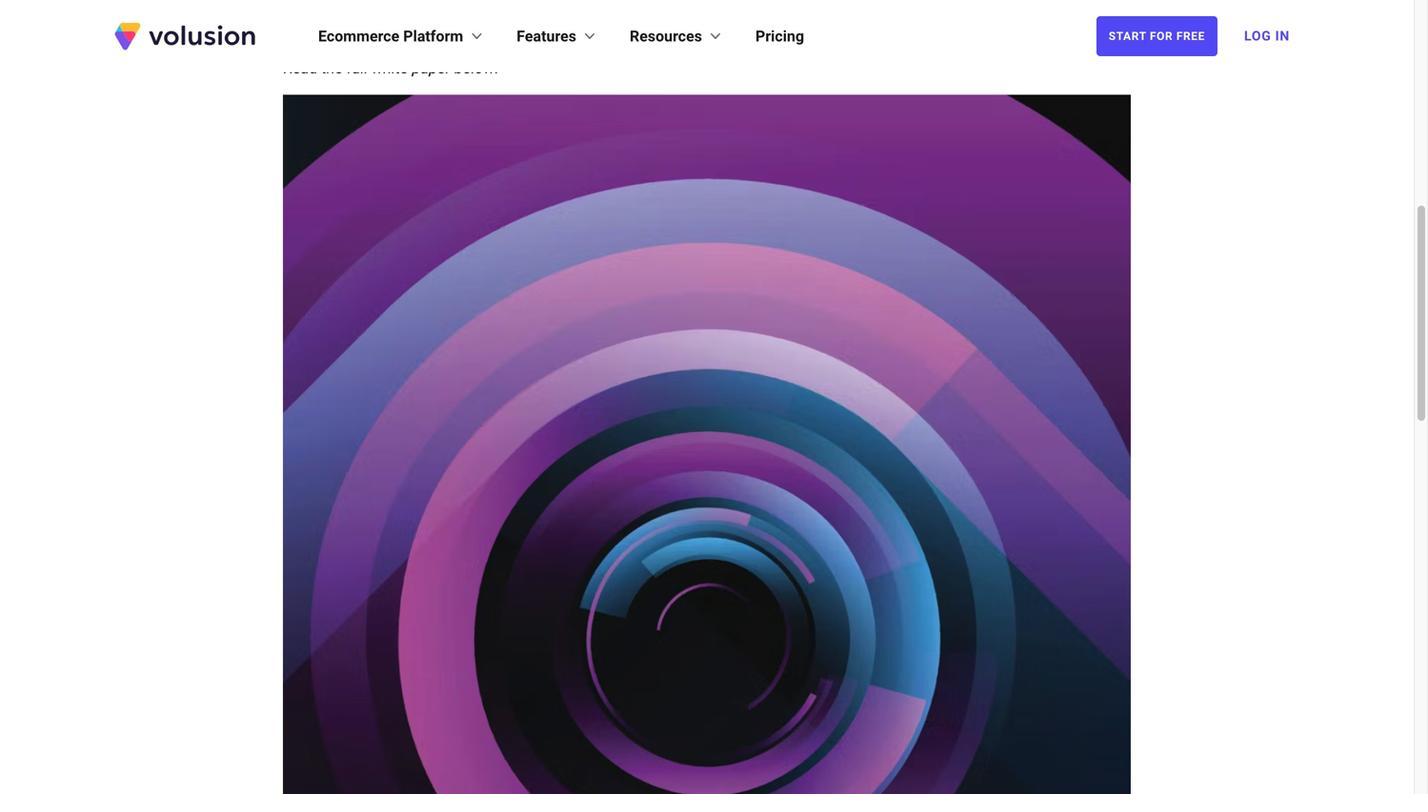 Task type: describe. For each thing, give the bounding box(es) containing it.
start for free link
[[1096, 16, 1218, 56]]

platform
[[403, 27, 463, 45]]

full
[[346, 59, 367, 77]]

the
[[321, 59, 342, 77]]

start for free
[[1109, 30, 1205, 43]]

features
[[517, 27, 576, 45]]

pricing
[[756, 27, 804, 45]]

log
[[1244, 28, 1271, 44]]

pricing link
[[756, 25, 804, 48]]

read
[[283, 59, 317, 77]]

log in
[[1244, 28, 1290, 44]]

white
[[371, 59, 408, 77]]

ecommerce platform button
[[318, 25, 486, 48]]

for
[[1150, 30, 1173, 43]]



Task type: locate. For each thing, give the bounding box(es) containing it.
below:
[[454, 59, 498, 77]]

understanding the importance of website performance for ecommerce success image
[[283, 95, 1131, 795]]

in
[[1275, 28, 1290, 44]]

ecommerce
[[318, 27, 399, 45]]

paper
[[411, 59, 450, 77]]

resources
[[630, 27, 702, 45]]

features button
[[517, 25, 599, 48]]

start
[[1109, 30, 1146, 43]]

ecommerce platform
[[318, 27, 463, 45]]

read the full white paper below:
[[283, 59, 498, 77]]

log in link
[[1233, 15, 1301, 57]]

resources button
[[630, 25, 725, 48]]

free
[[1176, 30, 1205, 43]]



Task type: vqa. For each thing, say whether or not it's contained in the screenshot.
white
yes



